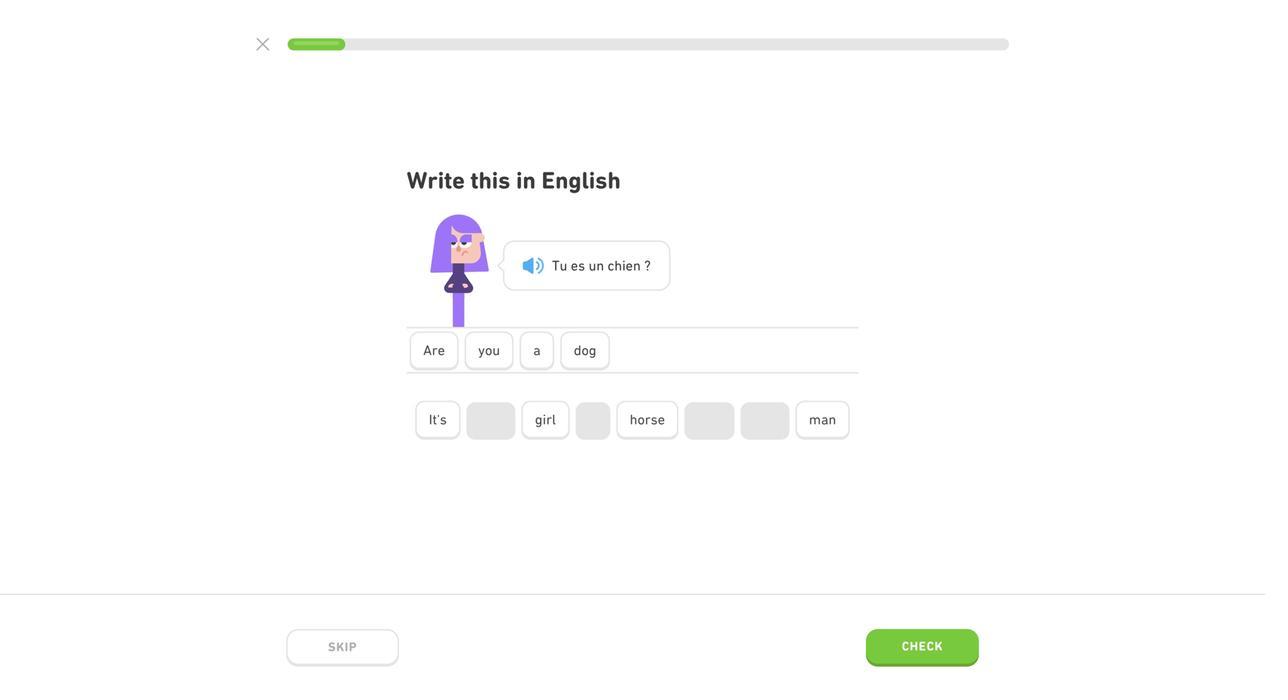 Task type: vqa. For each thing, say whether or not it's contained in the screenshot.
r corresponding to i
no



Task type: describe. For each thing, give the bounding box(es) containing it.
dog
[[574, 342, 597, 359]]

this
[[471, 167, 511, 194]]

are button
[[410, 332, 459, 371]]

1 e from the left
[[571, 258, 578, 274]]

a button
[[520, 332, 555, 371]]

you
[[478, 342, 500, 359]]

1 u from the left
[[560, 258, 568, 274]]

t
[[552, 258, 560, 274]]

write this in english
[[407, 167, 621, 194]]

are
[[423, 342, 445, 359]]

horse
[[630, 412, 665, 428]]

c
[[608, 258, 615, 274]]

h
[[615, 258, 622, 274]]

it's
[[429, 412, 447, 428]]

t u
[[552, 258, 568, 274]]

man button
[[796, 401, 850, 440]]

a
[[534, 342, 541, 359]]

s
[[578, 258, 585, 274]]

write
[[407, 167, 465, 194]]

skip
[[328, 640, 357, 655]]

man
[[809, 412, 837, 428]]

2 u from the left
[[589, 258, 597, 274]]

it's button
[[415, 401, 461, 440]]

dog button
[[561, 332, 610, 371]]

you button
[[465, 332, 514, 371]]



Task type: locate. For each thing, give the bounding box(es) containing it.
c h i e n ?
[[608, 258, 651, 274]]

1 horizontal spatial e
[[626, 258, 633, 274]]

2 e from the left
[[626, 258, 633, 274]]

n left the ?
[[633, 258, 641, 274]]

n left c
[[597, 258, 604, 274]]

u left 'e s'
[[560, 258, 568, 274]]

0 horizontal spatial n
[[597, 258, 604, 274]]

english
[[542, 167, 621, 194]]

0 horizontal spatial e
[[571, 258, 578, 274]]

1 n from the left
[[597, 258, 604, 274]]

check button
[[866, 630, 979, 668]]

e s
[[571, 258, 585, 274]]

u
[[560, 258, 568, 274], [589, 258, 597, 274]]

girl button
[[522, 401, 570, 440]]

u right s
[[589, 258, 597, 274]]

2 n from the left
[[633, 258, 641, 274]]

e right t u
[[571, 258, 578, 274]]

0 horizontal spatial u
[[560, 258, 568, 274]]

?
[[645, 258, 651, 274]]

1 horizontal spatial u
[[589, 258, 597, 274]]

progress bar
[[288, 38, 1010, 50]]

check
[[902, 640, 944, 654]]

skip button
[[286, 630, 399, 668]]

u n
[[589, 258, 604, 274]]

i
[[622, 258, 626, 274]]

e right h
[[626, 258, 633, 274]]

in
[[516, 167, 536, 194]]

1 horizontal spatial n
[[633, 258, 641, 274]]

n
[[597, 258, 604, 274], [633, 258, 641, 274]]

girl
[[535, 412, 556, 428]]

e
[[571, 258, 578, 274], [626, 258, 633, 274]]

horse button
[[616, 401, 679, 440]]



